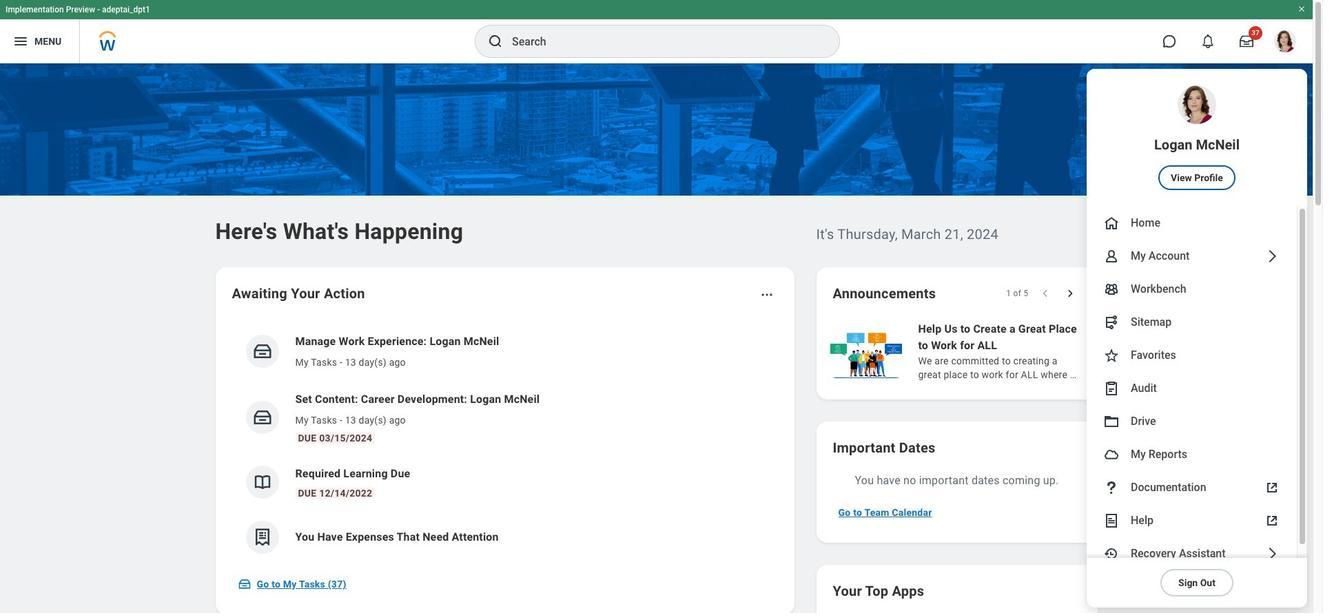 Task type: describe. For each thing, give the bounding box(es) containing it.
7 menu item from the top
[[1087, 372, 1298, 405]]

star image
[[1104, 348, 1120, 364]]

contact card matrix manager image
[[1104, 281, 1120, 298]]

1 vertical spatial inbox image
[[252, 407, 273, 428]]

3 menu item from the top
[[1087, 240, 1298, 273]]

chevron left small image
[[1039, 287, 1053, 301]]

user image
[[1104, 248, 1120, 265]]

0 horizontal spatial list
[[232, 323, 778, 565]]

11 menu item from the top
[[1087, 505, 1298, 538]]

2 vertical spatial inbox image
[[238, 578, 251, 592]]

chevron right image
[[1265, 546, 1281, 563]]

12 menu item from the top
[[1087, 538, 1298, 571]]

avatar image
[[1104, 447, 1120, 463]]

question image
[[1104, 480, 1120, 496]]

book open image
[[252, 472, 273, 493]]

0 vertical spatial inbox image
[[252, 341, 273, 362]]

document image
[[1104, 513, 1120, 530]]

notifications large image
[[1202, 34, 1216, 48]]

home image
[[1104, 215, 1120, 232]]

ext link image
[[1265, 513, 1281, 530]]

5 menu item from the top
[[1087, 306, 1298, 339]]

10 menu item from the top
[[1087, 472, 1298, 505]]

4 menu item from the top
[[1087, 273, 1298, 306]]



Task type: vqa. For each thing, say whether or not it's contained in the screenshot.
time icon
yes



Task type: locate. For each thing, give the bounding box(es) containing it.
folder open image
[[1104, 414, 1120, 430]]

paste image
[[1104, 381, 1120, 397]]

banner
[[0, 0, 1313, 608]]

time image
[[1104, 546, 1120, 563]]

endpoints image
[[1104, 314, 1120, 331]]

6 menu item from the top
[[1087, 339, 1298, 372]]

9 menu item from the top
[[1087, 439, 1298, 472]]

inbox large image
[[1240, 34, 1254, 48]]

chevron right image
[[1265, 248, 1281, 265]]

search image
[[487, 33, 504, 50]]

list
[[828, 320, 1324, 383], [232, 323, 778, 565]]

main content
[[0, 63, 1324, 614]]

2 menu item from the top
[[1087, 207, 1298, 240]]

inbox image
[[252, 341, 273, 362], [252, 407, 273, 428], [238, 578, 251, 592]]

dashboard expenses image
[[252, 527, 273, 548]]

justify image
[[12, 33, 29, 50]]

1 horizontal spatial list
[[828, 320, 1324, 383]]

1 menu item from the top
[[1087, 69, 1308, 207]]

status
[[1007, 288, 1029, 299]]

logan mcneil image
[[1275, 30, 1297, 52]]

close environment banner image
[[1298, 5, 1307, 13]]

menu
[[1087, 69, 1308, 608]]

Search Workday  search field
[[512, 26, 812, 57]]

ext link image
[[1265, 480, 1281, 496]]

8 menu item from the top
[[1087, 405, 1298, 439]]

chevron right small image
[[1064, 287, 1077, 301]]

menu item
[[1087, 69, 1308, 207], [1087, 207, 1298, 240], [1087, 240, 1298, 273], [1087, 273, 1298, 306], [1087, 306, 1298, 339], [1087, 339, 1298, 372], [1087, 372, 1298, 405], [1087, 405, 1298, 439], [1087, 439, 1298, 472], [1087, 472, 1298, 505], [1087, 505, 1298, 538], [1087, 538, 1298, 571]]



